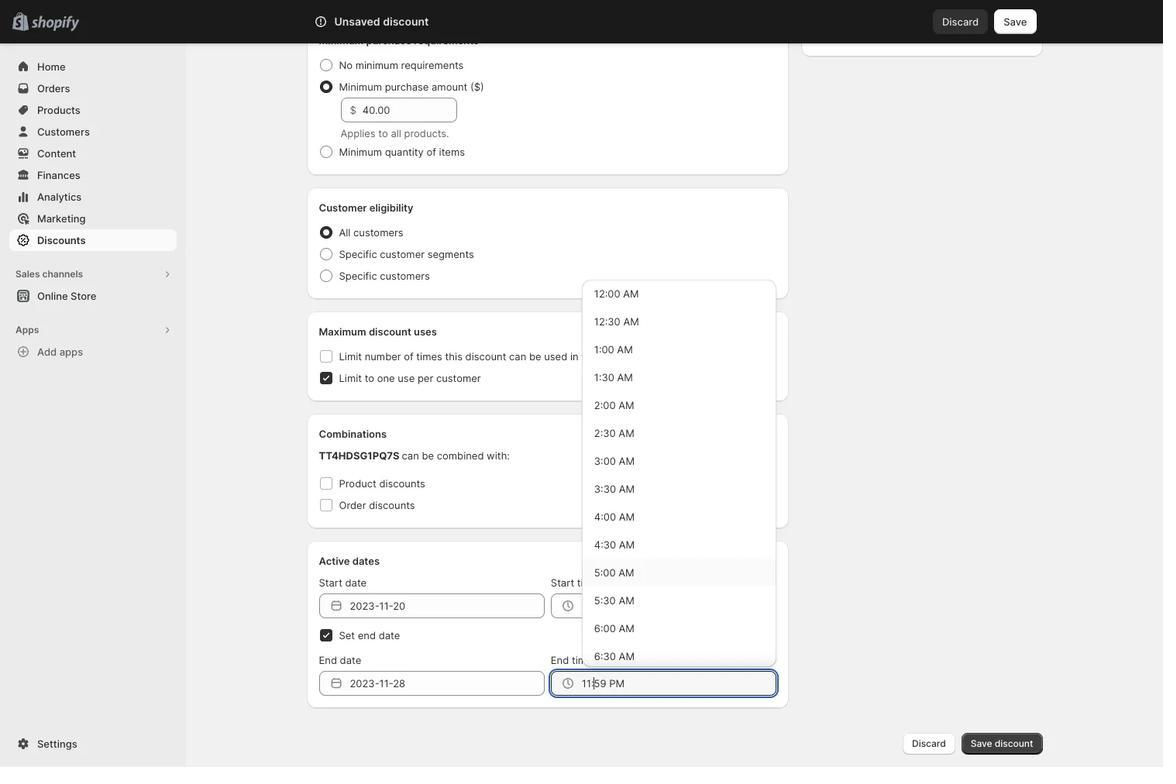 Task type: vqa. For each thing, say whether or not it's contained in the screenshot.
List Box containing 12:00 AM
yes



Task type: describe. For each thing, give the bounding box(es) containing it.
finances link
[[9, 164, 177, 186]]

dates
[[353, 555, 380, 568]]

combined
[[437, 450, 484, 462]]

customers for specific customers
[[380, 270, 430, 282]]

segments
[[428, 248, 474, 261]]

unsaved discount
[[335, 15, 429, 28]]

online
[[37, 290, 68, 302]]

orders link
[[9, 78, 177, 99]]

per
[[418, 372, 434, 385]]

specific for specific customer segments
[[339, 248, 377, 261]]

1 vertical spatial be
[[422, 450, 434, 462]]

2:00 am
[[595, 399, 635, 412]]

discounts link
[[9, 229, 177, 251]]

analytics link
[[9, 186, 177, 208]]

am for 4:00 am
[[619, 511, 635, 523]]

discard for save
[[943, 16, 979, 28]]

3:30
[[595, 483, 616, 495]]

tt4hdsg1pq7s can be combined with:
[[319, 450, 510, 462]]

online store
[[37, 290, 96, 302]]

12:00 am
[[595, 288, 639, 300]]

customers for all customers
[[354, 226, 404, 239]]

minimum for minimum purchase requirements
[[319, 34, 364, 47]]

all
[[339, 226, 351, 239]]

12:30
[[595, 316, 621, 328]]

discount for save
[[995, 738, 1034, 750]]

unsaved
[[335, 15, 380, 28]]

products link
[[9, 99, 177, 121]]

limit for limit to one use per customer
[[339, 372, 362, 385]]

am for 3:00 am
[[619, 455, 635, 468]]

am for 6:00 am
[[619, 623, 635, 635]]

6:30 am
[[595, 651, 635, 663]]

2:30
[[595, 427, 616, 440]]

4:00 am
[[595, 511, 635, 523]]

items
[[439, 146, 465, 158]]

5:00
[[595, 567, 616, 579]]

of for quantity
[[427, 146, 436, 158]]

all
[[391, 127, 402, 140]]

discard button for save
[[933, 9, 989, 34]]

online store button
[[0, 285, 186, 307]]

(edt) for start time (edt)
[[601, 577, 628, 589]]

am for 2:00 am
[[619, 399, 635, 412]]

0 vertical spatial customer
[[380, 248, 425, 261]]

am for 12:30 am
[[624, 316, 639, 328]]

one
[[377, 372, 395, 385]]

specific customer segments
[[339, 248, 474, 261]]

am for 12:00 am
[[624, 288, 639, 300]]

active
[[319, 555, 350, 568]]

requirements for minimum purchase requirements
[[414, 34, 479, 47]]

time for start
[[577, 577, 598, 589]]

requirements for no minimum requirements
[[401, 59, 464, 71]]

4:30 am
[[595, 539, 635, 551]]

am for 5:00 am
[[619, 567, 635, 579]]

save for save
[[1004, 16, 1028, 28]]

sales channels
[[16, 268, 83, 280]]

applies
[[341, 127, 376, 140]]

1 vertical spatial can
[[402, 450, 419, 462]]

channels
[[42, 268, 83, 280]]

minimum purchase amount ($)
[[339, 81, 484, 93]]

order discounts
[[339, 499, 415, 512]]

to for limit
[[365, 372, 375, 385]]

specific customers
[[339, 270, 430, 282]]

start for start date
[[319, 577, 343, 589]]

1 vertical spatial date
[[379, 630, 400, 642]]

settings link
[[9, 733, 177, 755]]

End time (EDT) text field
[[582, 671, 777, 696]]

minimum for minimum quantity of items
[[339, 146, 382, 158]]

product
[[339, 478, 377, 490]]

maximum
[[319, 326, 367, 338]]

quantity
[[385, 146, 424, 158]]

purchase for amount
[[385, 81, 429, 93]]

used
[[544, 350, 568, 363]]

1:00
[[595, 343, 615, 356]]

customers link
[[9, 121, 177, 143]]

discount for unsaved
[[383, 15, 429, 28]]

End date text field
[[350, 671, 545, 696]]

($)
[[471, 81, 484, 93]]

minimum quantity of items
[[339, 146, 465, 158]]

add apps button
[[9, 341, 177, 363]]

use
[[398, 372, 415, 385]]

marketing link
[[9, 208, 177, 229]]

Start date text field
[[350, 594, 545, 619]]

limit to one use per customer
[[339, 372, 481, 385]]

order
[[339, 499, 366, 512]]

end for end time (edt)
[[551, 654, 569, 667]]

customers
[[37, 126, 90, 138]]

purchase for requirements
[[366, 34, 412, 47]]

12:00
[[595, 288, 621, 300]]

marketing
[[37, 212, 86, 225]]

home
[[37, 60, 66, 73]]

minimum purchase requirements
[[319, 34, 479, 47]]

add
[[37, 346, 57, 358]]

analytics
[[37, 191, 82, 203]]

am for 6:30 am
[[619, 651, 635, 663]]



Task type: locate. For each thing, give the bounding box(es) containing it.
1 horizontal spatial end
[[551, 654, 569, 667]]

0 vertical spatial discard button
[[933, 9, 989, 34]]

of
[[427, 146, 436, 158], [404, 350, 414, 363]]

1 limit from the top
[[339, 350, 362, 363]]

save discount
[[971, 738, 1034, 750]]

3:30 am
[[595, 483, 635, 495]]

customers down customer eligibility
[[354, 226, 404, 239]]

date right end
[[379, 630, 400, 642]]

am for 2:30 am
[[619, 427, 635, 440]]

save for save discount
[[971, 738, 993, 750]]

discounts
[[379, 478, 426, 490], [369, 499, 415, 512]]

requirements
[[414, 34, 479, 47], [401, 59, 464, 71]]

(edt) for end time (edt)
[[596, 654, 622, 667]]

time up 5:30 on the right bottom
[[577, 577, 598, 589]]

purchase down no minimum requirements
[[385, 81, 429, 93]]

be left combined
[[422, 450, 434, 462]]

1 start from the left
[[319, 577, 343, 589]]

1 horizontal spatial customer
[[436, 372, 481, 385]]

discard left save discount
[[913, 738, 946, 750]]

customer up specific customers
[[380, 248, 425, 261]]

0 vertical spatial customers
[[354, 226, 404, 239]]

start down active
[[319, 577, 343, 589]]

1 horizontal spatial to
[[379, 127, 388, 140]]

combinations
[[319, 428, 387, 440]]

discard button for save discount
[[903, 733, 956, 755]]

am right 6:30 at the right bottom
[[619, 651, 635, 663]]

discounts down product discounts on the bottom left of the page
[[369, 499, 415, 512]]

add apps
[[37, 346, 83, 358]]

date down set
[[340, 654, 361, 667]]

customer
[[380, 248, 425, 261], [436, 372, 481, 385]]

this
[[445, 350, 463, 363]]

am right 3:00
[[619, 455, 635, 468]]

1:30 am
[[595, 371, 633, 384]]

0 vertical spatial to
[[379, 127, 388, 140]]

to
[[379, 127, 388, 140], [365, 372, 375, 385]]

limit number of times this discount can be used in total
[[339, 350, 603, 363]]

products.
[[404, 127, 449, 140]]

$ text field
[[363, 98, 457, 123]]

eligibility
[[370, 202, 414, 214]]

2 start from the left
[[551, 577, 575, 589]]

am
[[624, 288, 639, 300], [624, 316, 639, 328], [617, 343, 633, 356], [618, 371, 633, 384], [619, 399, 635, 412], [619, 427, 635, 440], [619, 455, 635, 468], [619, 483, 635, 495], [619, 511, 635, 523], [619, 539, 635, 551], [619, 567, 635, 579], [619, 595, 635, 607], [619, 623, 635, 635], [619, 651, 635, 663]]

start for start time (edt)
[[551, 577, 575, 589]]

1 specific from the top
[[339, 248, 377, 261]]

specific for specific customers
[[339, 270, 377, 282]]

discount for maximum
[[369, 326, 412, 338]]

save
[[1004, 16, 1028, 28], [971, 738, 993, 750]]

am right 5:30 on the right bottom
[[619, 595, 635, 607]]

discounts for product discounts
[[379, 478, 426, 490]]

0 vertical spatial limit
[[339, 350, 362, 363]]

customer eligibility
[[319, 202, 414, 214]]

products
[[37, 104, 80, 116]]

amount
[[432, 81, 468, 93]]

1 vertical spatial discard button
[[903, 733, 956, 755]]

1 vertical spatial specific
[[339, 270, 377, 282]]

discard button
[[933, 9, 989, 34], [903, 733, 956, 755]]

am right 6:00
[[619, 623, 635, 635]]

1 end from the left
[[319, 654, 337, 667]]

5:30
[[595, 595, 616, 607]]

5:30 am
[[595, 595, 635, 607]]

time for end
[[572, 654, 593, 667]]

of for number
[[404, 350, 414, 363]]

purchase
[[366, 34, 412, 47], [385, 81, 429, 93]]

discounts for order discounts
[[369, 499, 415, 512]]

customer down this
[[436, 372, 481, 385]]

end date
[[319, 654, 361, 667]]

discard button left save button
[[933, 9, 989, 34]]

1 vertical spatial of
[[404, 350, 414, 363]]

6:00 am
[[595, 623, 635, 635]]

be
[[530, 350, 542, 363], [422, 450, 434, 462]]

am for 1:30 am
[[618, 371, 633, 384]]

start
[[319, 577, 343, 589], [551, 577, 575, 589]]

2 end from the left
[[551, 654, 569, 667]]

(edt) down 6:00
[[596, 654, 622, 667]]

am right 2:30
[[619, 427, 635, 440]]

discard left save button
[[943, 16, 979, 28]]

end
[[319, 654, 337, 667], [551, 654, 569, 667]]

0 horizontal spatial can
[[402, 450, 419, 462]]

am right 4:00
[[619, 511, 635, 523]]

date for start date
[[345, 577, 367, 589]]

0 horizontal spatial customer
[[380, 248, 425, 261]]

am right 4:30 at the bottom of page
[[619, 539, 635, 551]]

in
[[571, 350, 579, 363]]

4:30
[[595, 539, 617, 551]]

finances
[[37, 169, 80, 181]]

1 horizontal spatial can
[[509, 350, 527, 363]]

0 vertical spatial specific
[[339, 248, 377, 261]]

with:
[[487, 450, 510, 462]]

1 horizontal spatial save
[[1004, 16, 1028, 28]]

limit down maximum at top left
[[339, 350, 362, 363]]

to left all
[[379, 127, 388, 140]]

save button
[[995, 9, 1037, 34]]

applies to all products.
[[341, 127, 449, 140]]

to left 'one'
[[365, 372, 375, 385]]

0 vertical spatial (edt)
[[601, 577, 628, 589]]

minimum for minimum purchase amount ($)
[[339, 81, 382, 93]]

1 vertical spatial to
[[365, 372, 375, 385]]

minimum
[[356, 59, 398, 71]]

1 vertical spatial customers
[[380, 270, 430, 282]]

0 vertical spatial can
[[509, 350, 527, 363]]

no
[[339, 59, 353, 71]]

set end date
[[339, 630, 400, 642]]

1 vertical spatial minimum
[[339, 81, 382, 93]]

discard for save discount
[[913, 738, 946, 750]]

minimum
[[319, 34, 364, 47], [339, 81, 382, 93], [339, 146, 382, 158]]

total
[[582, 350, 603, 363]]

tt4hdsg1pq7s
[[319, 450, 400, 462]]

minimum down the 'applies'
[[339, 146, 382, 158]]

0 horizontal spatial save
[[971, 738, 993, 750]]

am right 1:00 at the right of the page
[[617, 343, 633, 356]]

shopify image
[[31, 16, 79, 32]]

minimum up $
[[339, 81, 382, 93]]

be left "used" at the left of the page
[[530, 350, 542, 363]]

am right 12:30 on the top right of page
[[624, 316, 639, 328]]

am for 5:30 am
[[619, 595, 635, 607]]

date down the active dates
[[345, 577, 367, 589]]

0 vertical spatial requirements
[[414, 34, 479, 47]]

limit
[[339, 350, 362, 363], [339, 372, 362, 385]]

customers down 'specific customer segments'
[[380, 270, 430, 282]]

discard
[[943, 16, 979, 28], [913, 738, 946, 750]]

sales channels button
[[9, 264, 177, 285]]

discount inside button
[[995, 738, 1034, 750]]

sales
[[16, 268, 40, 280]]

1 horizontal spatial be
[[530, 350, 542, 363]]

number
[[365, 350, 401, 363]]

0 vertical spatial purchase
[[366, 34, 412, 47]]

end time (edt)
[[551, 654, 622, 667]]

1 vertical spatial (edt)
[[596, 654, 622, 667]]

1 horizontal spatial of
[[427, 146, 436, 158]]

2 vertical spatial minimum
[[339, 146, 382, 158]]

apps button
[[9, 319, 177, 341]]

2:30 am
[[595, 427, 635, 440]]

to for applies
[[379, 127, 388, 140]]

1 vertical spatial purchase
[[385, 81, 429, 93]]

discounts
[[37, 234, 86, 247]]

start left '5:00'
[[551, 577, 575, 589]]

0 vertical spatial discounts
[[379, 478, 426, 490]]

1 vertical spatial discounts
[[369, 499, 415, 512]]

minimum down 'unsaved'
[[319, 34, 364, 47]]

store
[[71, 290, 96, 302]]

1 vertical spatial time
[[572, 654, 593, 667]]

2 specific from the top
[[339, 270, 377, 282]]

limit left 'one'
[[339, 372, 362, 385]]

1:30
[[595, 371, 615, 384]]

discard button left save discount button
[[903, 733, 956, 755]]

0 vertical spatial minimum
[[319, 34, 364, 47]]

1 vertical spatial save
[[971, 738, 993, 750]]

$
[[350, 104, 356, 116]]

time left 6:30 at the right bottom
[[572, 654, 593, 667]]

1 vertical spatial discard
[[913, 738, 946, 750]]

home link
[[9, 56, 177, 78]]

all customers
[[339, 226, 404, 239]]

content link
[[9, 143, 177, 164]]

am right '5:00'
[[619, 567, 635, 579]]

active dates
[[319, 555, 380, 568]]

2 vertical spatial date
[[340, 654, 361, 667]]

of down products.
[[427, 146, 436, 158]]

product discounts
[[339, 478, 426, 490]]

am right 2:00 on the right of page
[[619, 399, 635, 412]]

orders
[[37, 82, 70, 95]]

list box containing 12:00 am
[[582, 280, 777, 768]]

maximum discount uses
[[319, 326, 437, 338]]

can left "used" at the left of the page
[[509, 350, 527, 363]]

0 horizontal spatial end
[[319, 654, 337, 667]]

0 vertical spatial discard
[[943, 16, 979, 28]]

settings
[[37, 738, 77, 751]]

uses
[[414, 326, 437, 338]]

0 vertical spatial be
[[530, 350, 542, 363]]

0 vertical spatial save
[[1004, 16, 1028, 28]]

0 vertical spatial time
[[577, 577, 598, 589]]

12:30 am
[[595, 316, 639, 328]]

(edt) up 5:30 am at bottom right
[[601, 577, 628, 589]]

0 vertical spatial of
[[427, 146, 436, 158]]

0 horizontal spatial of
[[404, 350, 414, 363]]

date for end date
[[340, 654, 361, 667]]

list box
[[582, 280, 777, 768]]

4:00
[[595, 511, 616, 523]]

5:00 am
[[595, 567, 635, 579]]

1:00 am
[[595, 343, 633, 356]]

content
[[37, 147, 76, 160]]

1 vertical spatial limit
[[339, 372, 362, 385]]

search
[[383, 16, 416, 28]]

times
[[417, 350, 443, 363]]

limit for limit number of times this discount can be used in total
[[339, 350, 362, 363]]

am for 4:30 am
[[619, 539, 635, 551]]

0 vertical spatial date
[[345, 577, 367, 589]]

start time (edt)
[[551, 577, 628, 589]]

end for end date
[[319, 654, 337, 667]]

end
[[358, 630, 376, 642]]

of left 'times'
[[404, 350, 414, 363]]

set
[[339, 630, 355, 642]]

start date
[[319, 577, 367, 589]]

am for 1:00 am
[[617, 343, 633, 356]]

purchase down unsaved discount at the left top of the page
[[366, 34, 412, 47]]

1 vertical spatial customer
[[436, 372, 481, 385]]

1 vertical spatial requirements
[[401, 59, 464, 71]]

am right 1:30
[[618, 371, 633, 384]]

6:00
[[595, 623, 616, 635]]

discounts down tt4hdsg1pq7s can be combined with:
[[379, 478, 426, 490]]

2 limit from the top
[[339, 372, 362, 385]]

0 horizontal spatial start
[[319, 577, 343, 589]]

apps
[[16, 324, 39, 336]]

am right 12:00
[[624, 288, 639, 300]]

0 horizontal spatial be
[[422, 450, 434, 462]]

3:00
[[595, 455, 616, 468]]

can
[[509, 350, 527, 363], [402, 450, 419, 462]]

can up product discounts on the bottom left of the page
[[402, 450, 419, 462]]

am right 3:30
[[619, 483, 635, 495]]

customer
[[319, 202, 367, 214]]

0 horizontal spatial to
[[365, 372, 375, 385]]

1 horizontal spatial start
[[551, 577, 575, 589]]

discount
[[383, 15, 429, 28], [369, 326, 412, 338], [466, 350, 507, 363], [995, 738, 1034, 750]]

am for 3:30 am
[[619, 483, 635, 495]]



